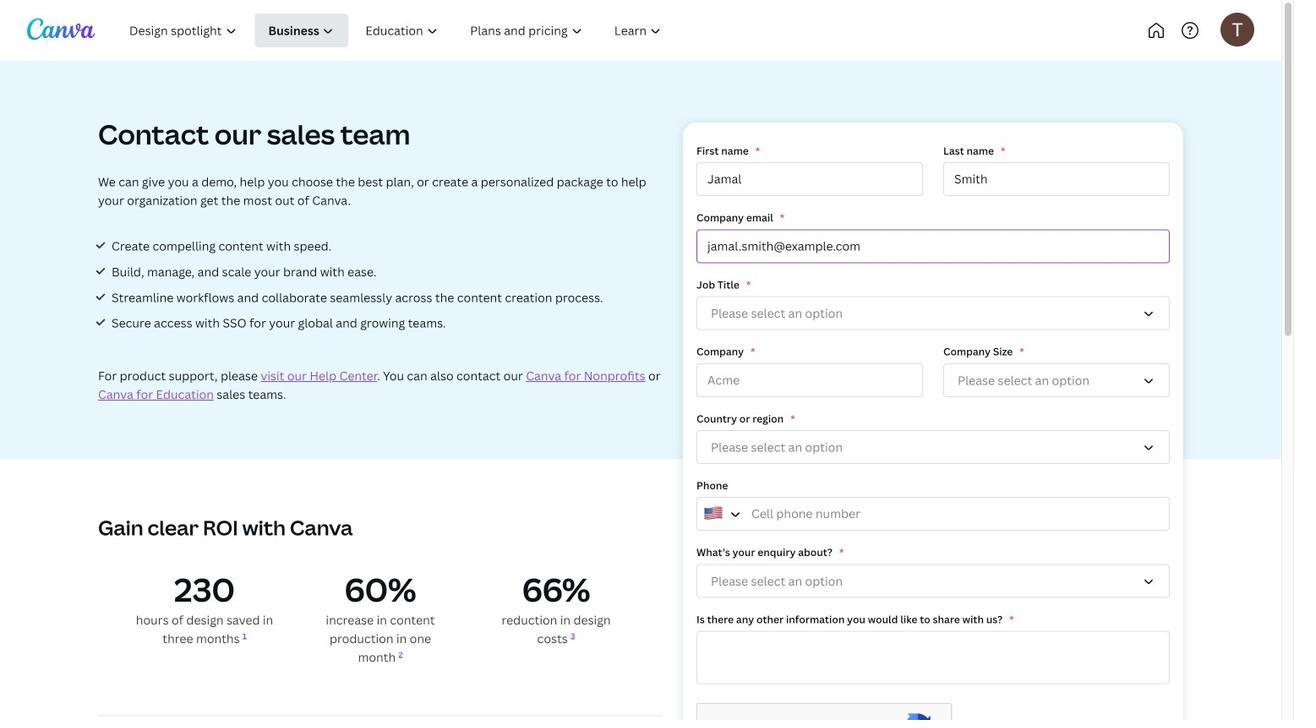 Task type: describe. For each thing, give the bounding box(es) containing it.
Cell phone number text field
[[697, 497, 1170, 531]]

top level navigation element
[[115, 14, 733, 47]]

john.smith@acme.com text field
[[697, 229, 1170, 263]]

Smith text field
[[944, 162, 1170, 196]]



Task type: locate. For each thing, give the bounding box(es) containing it.
Acme text field
[[697, 363, 923, 397]]

None text field
[[697, 631, 1170, 684]]

John text field
[[697, 162, 923, 196]]



